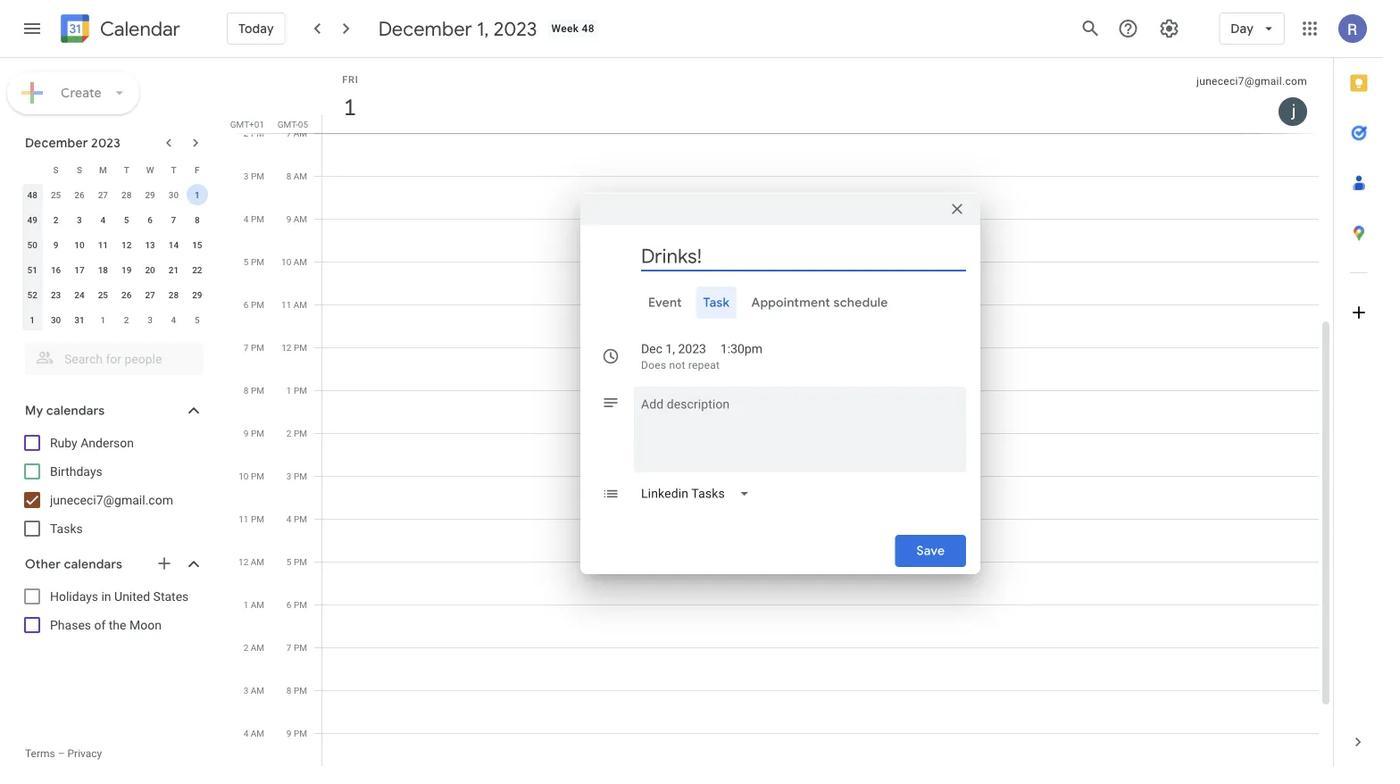 Task type: vqa. For each thing, say whether or not it's contained in the screenshot.
bottom october
no



Task type: locate. For each thing, give the bounding box(es) containing it.
2 row from the top
[[21, 182, 209, 207]]

1 vertical spatial 3 pm
[[287, 471, 307, 482]]

22
[[192, 264, 202, 275]]

2 vertical spatial 11
[[239, 514, 249, 524]]

1, for dec
[[666, 342, 675, 356]]

t
[[124, 164, 129, 175], [171, 164, 176, 175]]

0 vertical spatial 12
[[121, 239, 132, 250]]

0 vertical spatial 6
[[148, 214, 153, 225]]

1 horizontal spatial 7 pm
[[287, 642, 307, 653]]

7 down november 30 element
[[171, 214, 176, 225]]

4 row from the top
[[21, 232, 209, 257]]

terms – privacy
[[25, 748, 102, 760]]

2023 for dec 1, 2023
[[678, 342, 707, 356]]

settings menu image
[[1159, 18, 1180, 39]]

2023
[[494, 16, 537, 41], [91, 135, 121, 151], [678, 342, 707, 356]]

12 for 12 am
[[239, 557, 249, 567]]

row containing 49
[[21, 207, 209, 232]]

26 for 26 'element'
[[121, 289, 132, 300]]

my
[[25, 403, 43, 419]]

11 up 12 am
[[239, 514, 249, 524]]

7
[[286, 128, 291, 138], [171, 214, 176, 225], [244, 342, 249, 353], [287, 642, 292, 653]]

row group containing 48
[[21, 182, 209, 332]]

pm right 11 pm
[[294, 514, 307, 524]]

0 vertical spatial 4 pm
[[244, 214, 264, 224]]

0 vertical spatial 27
[[98, 189, 108, 200]]

1 vertical spatial 48
[[27, 189, 37, 200]]

27 right november 26 element
[[98, 189, 108, 200]]

am up 8 am
[[294, 128, 307, 138]]

5 right 12 am
[[287, 557, 292, 567]]

1 horizontal spatial 1,
[[666, 342, 675, 356]]

9 left 10 'element' at the top
[[53, 239, 58, 250]]

7 pm left 12 pm
[[244, 342, 264, 353]]

1 vertical spatial 27
[[145, 289, 155, 300]]

10 am
[[281, 256, 307, 267]]

1 vertical spatial 6 pm
[[287, 599, 307, 610]]

1 vertical spatial 8 pm
[[287, 685, 307, 696]]

0 horizontal spatial 11
[[98, 239, 108, 250]]

2 vertical spatial 6
[[287, 599, 292, 610]]

row
[[21, 157, 209, 182], [21, 182, 209, 207], [21, 207, 209, 232], [21, 232, 209, 257], [21, 257, 209, 282], [21, 282, 209, 307], [21, 307, 209, 332]]

48
[[582, 22, 595, 35], [27, 189, 37, 200]]

1 vertical spatial 9 pm
[[287, 728, 307, 739]]

row containing 51
[[21, 257, 209, 282]]

december 2023 grid
[[17, 157, 209, 332]]

4 pm left 9 am
[[244, 214, 264, 224]]

51
[[27, 264, 37, 275]]

0 horizontal spatial 2 pm
[[244, 128, 264, 138]]

s up november 25 element
[[53, 164, 59, 175]]

1 row from the top
[[21, 157, 209, 182]]

dec 1, 2023
[[641, 342, 707, 356]]

6 pm left "11 am"
[[244, 299, 264, 310]]

4 left january 5 element
[[171, 314, 176, 325]]

27
[[98, 189, 108, 200], [145, 289, 155, 300]]

1 horizontal spatial t
[[171, 164, 176, 175]]

phases
[[50, 618, 91, 632]]

pm up 1 pm
[[294, 342, 307, 353]]

0 horizontal spatial tab list
[[595, 287, 967, 319]]

3 right f
[[244, 171, 249, 181]]

26 right 25 element
[[121, 289, 132, 300]]

11 pm
[[239, 514, 264, 524]]

1 horizontal spatial 5 pm
[[287, 557, 307, 567]]

6 right 1 am
[[287, 599, 292, 610]]

25 for 25 element
[[98, 289, 108, 300]]

1 vertical spatial 12
[[282, 342, 292, 353]]

6 pm
[[244, 299, 264, 310], [287, 599, 307, 610]]

2023 left week
[[494, 16, 537, 41]]

0 horizontal spatial 7 pm
[[244, 342, 264, 353]]

calendars inside dropdown button
[[64, 557, 122, 573]]

tab list
[[1335, 58, 1384, 717], [595, 287, 967, 319]]

row containing 52
[[21, 282, 209, 307]]

3 pm left 8 am
[[244, 171, 264, 181]]

12 inside "element"
[[121, 239, 132, 250]]

1 horizontal spatial 8 pm
[[287, 685, 307, 696]]

5
[[124, 214, 129, 225], [244, 256, 249, 267], [195, 314, 200, 325], [287, 557, 292, 567]]

1 left 30 element
[[30, 314, 35, 325]]

1 horizontal spatial 30
[[169, 189, 179, 200]]

2 am
[[244, 642, 264, 653]]

10 up 11 pm
[[239, 471, 249, 482]]

2 pm down 1 pm
[[287, 428, 307, 439]]

2 t from the left
[[171, 164, 176, 175]]

schedule
[[834, 295, 888, 311]]

1 vertical spatial 7 pm
[[287, 642, 307, 653]]

pm left 9 am
[[251, 214, 264, 224]]

0 horizontal spatial 6 pm
[[244, 299, 264, 310]]

2 pm left gmt-
[[244, 128, 264, 138]]

28 inside 28 element
[[169, 289, 179, 300]]

30 left 31
[[51, 314, 61, 325]]

0 vertical spatial junececi7@gmail.com
[[1197, 75, 1308, 88]]

6 inside row
[[148, 214, 153, 225]]

28 inside november 28 element
[[121, 189, 132, 200]]

1 right "31" element on the left top
[[100, 314, 106, 325]]

gmt-
[[278, 119, 298, 130]]

25 for november 25 element
[[51, 189, 61, 200]]

11 for 11 pm
[[239, 514, 249, 524]]

48 inside the december 2023 grid
[[27, 189, 37, 200]]

11 inside row
[[98, 239, 108, 250]]

am down 3 am
[[251, 728, 264, 739]]

5 row from the top
[[21, 257, 209, 282]]

5 pm
[[244, 256, 264, 267], [287, 557, 307, 567]]

am for 7 am
[[294, 128, 307, 138]]

1 vertical spatial 2 pm
[[287, 428, 307, 439]]

junececi7@gmail.com
[[1197, 75, 1308, 88], [50, 493, 173, 507]]

2 horizontal spatial 2023
[[678, 342, 707, 356]]

am down 2 am
[[251, 685, 264, 696]]

row containing 50
[[21, 232, 209, 257]]

3 down 2 am
[[244, 685, 249, 696]]

pm up 11 pm
[[251, 471, 264, 482]]

6 pm right 1 am
[[287, 599, 307, 610]]

10 left 11 element
[[74, 239, 85, 250]]

6 left "11 am"
[[244, 299, 249, 310]]

calendars
[[46, 403, 105, 419], [64, 557, 122, 573]]

0 horizontal spatial december
[[25, 135, 88, 151]]

am for 10 am
[[294, 256, 307, 267]]

terms link
[[25, 748, 55, 760]]

8 pm left 1 pm
[[244, 385, 264, 396]]

3 right 10 pm
[[287, 471, 292, 482]]

pm
[[251, 128, 264, 138], [251, 171, 264, 181], [251, 214, 264, 224], [251, 256, 264, 267], [251, 299, 264, 310], [251, 342, 264, 353], [294, 342, 307, 353], [251, 385, 264, 396], [294, 385, 307, 396], [251, 428, 264, 439], [294, 428, 307, 439], [251, 471, 264, 482], [294, 471, 307, 482], [251, 514, 264, 524], [294, 514, 307, 524], [294, 557, 307, 567], [294, 599, 307, 610], [294, 642, 307, 653], [294, 685, 307, 696], [294, 728, 307, 739]]

1 vertical spatial 11
[[281, 299, 291, 310]]

pm left 1 pm
[[251, 385, 264, 396]]

0 horizontal spatial 12
[[121, 239, 132, 250]]

am for 2 am
[[251, 642, 264, 653]]

None field
[[634, 478, 765, 510]]

9 pm right 4 am
[[287, 728, 307, 739]]

calendars up ruby
[[46, 403, 105, 419]]

29 for "november 29" element
[[145, 189, 155, 200]]

calendar
[[100, 17, 180, 42]]

26 right november 25 element
[[74, 189, 85, 200]]

of
[[94, 618, 106, 632]]

15 element
[[187, 234, 208, 255]]

14
[[169, 239, 179, 250]]

1 horizontal spatial 12
[[239, 557, 249, 567]]

0 vertical spatial 2023
[[494, 16, 537, 41]]

10 for 10
[[74, 239, 85, 250]]

0 horizontal spatial 10
[[74, 239, 85, 250]]

29 right 28 element
[[192, 289, 202, 300]]

None search field
[[0, 336, 222, 375]]

4
[[244, 214, 249, 224], [100, 214, 106, 225], [171, 314, 176, 325], [287, 514, 292, 524], [244, 728, 249, 739]]

2 horizontal spatial 10
[[281, 256, 291, 267]]

10 inside 'element'
[[74, 239, 85, 250]]

1
[[343, 92, 355, 122], [195, 189, 200, 200], [30, 314, 35, 325], [100, 314, 106, 325], [287, 385, 292, 396], [244, 599, 249, 610]]

1 vertical spatial 29
[[192, 289, 202, 300]]

am up 1 am
[[251, 557, 264, 567]]

8 right 3 am
[[287, 685, 292, 696]]

am for 9 am
[[294, 214, 307, 224]]

0 vertical spatial december
[[379, 16, 472, 41]]

january 2 element
[[116, 309, 137, 331]]

am up 12 pm
[[294, 299, 307, 310]]

7 pm
[[244, 342, 264, 353], [287, 642, 307, 653]]

1 vertical spatial 30
[[51, 314, 61, 325]]

week 48
[[552, 22, 595, 35]]

12 element
[[116, 234, 137, 255]]

the
[[109, 618, 126, 632]]

1 vertical spatial calendars
[[64, 557, 122, 573]]

1 vertical spatial 6
[[244, 299, 249, 310]]

5 left the 10 am
[[244, 256, 249, 267]]

3 row from the top
[[21, 207, 209, 232]]

9 inside row
[[53, 239, 58, 250]]

3 pm
[[244, 171, 264, 181], [287, 471, 307, 482]]

12
[[121, 239, 132, 250], [282, 342, 292, 353], [239, 557, 249, 567]]

1 vertical spatial junececi7@gmail.com
[[50, 493, 173, 507]]

4 inside january 4 'element'
[[171, 314, 176, 325]]

december for december 1, 2023
[[379, 16, 472, 41]]

12 for 12 pm
[[282, 342, 292, 353]]

0 horizontal spatial 30
[[51, 314, 61, 325]]

junececi7@gmail.com inside 1 column header
[[1197, 75, 1308, 88]]

12 for 12
[[121, 239, 132, 250]]

05
[[298, 119, 308, 130]]

8 am
[[286, 171, 307, 181]]

28 right november 27 element
[[121, 189, 132, 200]]

5 pm right 12 am
[[287, 557, 307, 567]]

1 horizontal spatial 10
[[239, 471, 249, 482]]

calendars up in
[[64, 557, 122, 573]]

31 element
[[69, 309, 90, 331]]

0 vertical spatial 26
[[74, 189, 85, 200]]

0 vertical spatial 29
[[145, 189, 155, 200]]

23 element
[[45, 284, 67, 306]]

birthdays
[[50, 464, 102, 479]]

12 down 11 pm
[[239, 557, 249, 567]]

junececi7@gmail.com down "day" dropdown button
[[1197, 75, 1308, 88]]

10 up "11 am"
[[281, 256, 291, 267]]

5 up the 12 "element"
[[124, 214, 129, 225]]

0 horizontal spatial 48
[[27, 189, 37, 200]]

20
[[145, 264, 155, 275]]

1 horizontal spatial 26
[[121, 289, 132, 300]]

pm right 12 am
[[294, 557, 307, 567]]

27 element
[[139, 284, 161, 306]]

2 vertical spatial 10
[[239, 471, 249, 482]]

2 vertical spatial 2023
[[678, 342, 707, 356]]

0 horizontal spatial 6
[[148, 214, 153, 225]]

7 left 12 pm
[[244, 342, 249, 353]]

4 pm
[[244, 214, 264, 224], [287, 514, 307, 524]]

8 pm right 3 am
[[287, 685, 307, 696]]

6 row from the top
[[21, 282, 209, 307]]

22 element
[[187, 259, 208, 281]]

Add description text field
[[634, 394, 967, 458]]

1 vertical spatial 26
[[121, 289, 132, 300]]

row containing 48
[[21, 182, 209, 207]]

7 row from the top
[[21, 307, 209, 332]]

1 horizontal spatial 48
[[582, 22, 595, 35]]

junececi7@gmail.com down birthdays
[[50, 493, 173, 507]]

junececi7@gmail.com inside my calendars list
[[50, 493, 173, 507]]

0 horizontal spatial t
[[124, 164, 129, 175]]

create
[[61, 85, 102, 101]]

2 down 1 pm
[[287, 428, 292, 439]]

row containing s
[[21, 157, 209, 182]]

2 horizontal spatial 11
[[281, 299, 291, 310]]

row group
[[21, 182, 209, 332]]

27 for november 27 element
[[98, 189, 108, 200]]

1 horizontal spatial 25
[[98, 289, 108, 300]]

appointment
[[752, 295, 831, 311]]

2 vertical spatial 12
[[239, 557, 249, 567]]

28 element
[[163, 284, 184, 306]]

holidays in united states
[[50, 589, 189, 604]]

1 s from the left
[[53, 164, 59, 175]]

1 horizontal spatial 2023
[[494, 16, 537, 41]]

pm right 1 am
[[294, 599, 307, 610]]

0 horizontal spatial s
[[53, 164, 59, 175]]

0 horizontal spatial 25
[[51, 189, 61, 200]]

2 pm
[[244, 128, 264, 138], [287, 428, 307, 439]]

december
[[379, 16, 472, 41], [25, 135, 88, 151]]

26 inside 'element'
[[121, 289, 132, 300]]

0 horizontal spatial 3 pm
[[244, 171, 264, 181]]

1 horizontal spatial december
[[379, 16, 472, 41]]

7 right 2 am
[[287, 642, 292, 653]]

january 5 element
[[187, 309, 208, 331]]

0 vertical spatial 25
[[51, 189, 61, 200]]

2 right 49
[[53, 214, 58, 225]]

0 vertical spatial 9 pm
[[244, 428, 264, 439]]

1, left week
[[477, 16, 489, 41]]

1 horizontal spatial 28
[[169, 289, 179, 300]]

2 right january 1 element
[[124, 314, 129, 325]]

privacy link
[[67, 748, 102, 760]]

0 vertical spatial 28
[[121, 189, 132, 200]]

pm right 3 am
[[294, 685, 307, 696]]

9 right 4 am
[[287, 728, 292, 739]]

pm left the 10 am
[[251, 256, 264, 267]]

s
[[53, 164, 59, 175], [77, 164, 82, 175]]

29 element
[[187, 284, 208, 306]]

6 down "november 29" element
[[148, 214, 153, 225]]

november 30 element
[[163, 184, 184, 205]]

0 vertical spatial 7 pm
[[244, 342, 264, 353]]

9 pm up 10 pm
[[244, 428, 264, 439]]

3
[[244, 171, 249, 181], [77, 214, 82, 225], [148, 314, 153, 325], [287, 471, 292, 482], [244, 685, 249, 696]]

25
[[51, 189, 61, 200], [98, 289, 108, 300]]

23
[[51, 289, 61, 300]]

am down 8 am
[[294, 214, 307, 224]]

4 up 11 element
[[100, 214, 106, 225]]

0 vertical spatial 1,
[[477, 16, 489, 41]]

19 element
[[116, 259, 137, 281]]

26
[[74, 189, 85, 200], [121, 289, 132, 300]]

48 left november 25 element
[[27, 189, 37, 200]]

0 vertical spatial 5 pm
[[244, 256, 264, 267]]

today button
[[227, 7, 286, 50]]

s left m
[[77, 164, 82, 175]]

28 right 27 element
[[169, 289, 179, 300]]

calendars for my calendars
[[46, 403, 105, 419]]

1,
[[477, 16, 489, 41], [666, 342, 675, 356]]

13 element
[[139, 234, 161, 255]]

0 horizontal spatial 1,
[[477, 16, 489, 41]]

27 right 26 'element'
[[145, 289, 155, 300]]

11 right 10 'element' at the top
[[98, 239, 108, 250]]

25 right the 24 element
[[98, 289, 108, 300]]

0 vertical spatial 30
[[169, 189, 179, 200]]

1 horizontal spatial 3 pm
[[287, 471, 307, 482]]

0 vertical spatial 6 pm
[[244, 299, 264, 310]]

0 horizontal spatial 4 pm
[[244, 214, 264, 224]]

10 pm
[[239, 471, 264, 482]]

t right w at the left
[[171, 164, 176, 175]]

am down 9 am
[[294, 256, 307, 267]]

1 horizontal spatial junececi7@gmail.com
[[1197, 75, 1308, 88]]

am
[[294, 128, 307, 138], [294, 171, 307, 181], [294, 214, 307, 224], [294, 256, 307, 267], [294, 299, 307, 310], [251, 557, 264, 567], [251, 599, 264, 610], [251, 642, 264, 653], [251, 685, 264, 696], [251, 728, 264, 739]]

pm left gmt-
[[251, 128, 264, 138]]

11 for 11 am
[[281, 299, 291, 310]]

0 vertical spatial 8 pm
[[244, 385, 264, 396]]

1 vertical spatial 28
[[169, 289, 179, 300]]

pm left 12 pm
[[251, 342, 264, 353]]

25 left november 26 element
[[51, 189, 61, 200]]

8 inside row
[[195, 214, 200, 225]]

28
[[121, 189, 132, 200], [169, 289, 179, 300]]

1 horizontal spatial tab list
[[1335, 58, 1384, 717]]

0 vertical spatial 48
[[582, 22, 595, 35]]

2023 up does not repeat
[[678, 342, 707, 356]]

29
[[145, 189, 155, 200], [192, 289, 202, 300]]

0 vertical spatial 10
[[74, 239, 85, 250]]

8 pm
[[244, 385, 264, 396], [287, 685, 307, 696]]

calendars inside 'dropdown button'
[[46, 403, 105, 419]]

10 for 10 am
[[281, 256, 291, 267]]

ruby
[[50, 435, 77, 450]]

17 element
[[69, 259, 90, 281]]

am down 7 am
[[294, 171, 307, 181]]

12 down "11 am"
[[282, 342, 292, 353]]

0 horizontal spatial junececi7@gmail.com
[[50, 493, 173, 507]]

8 down 1 cell
[[195, 214, 200, 225]]

1 column header
[[322, 58, 1319, 133]]

16
[[51, 264, 61, 275]]

24
[[74, 289, 85, 300]]

1 vertical spatial 1,
[[666, 342, 675, 356]]

calendar heading
[[96, 17, 180, 42]]

1 vertical spatial 2023
[[91, 135, 121, 151]]

1 horizontal spatial 11
[[239, 514, 249, 524]]

0 horizontal spatial 28
[[121, 189, 132, 200]]

november 28 element
[[116, 184, 137, 205]]

0 horizontal spatial 29
[[145, 189, 155, 200]]

other calendars list
[[4, 582, 222, 640]]

create button
[[7, 71, 139, 114]]

1 vertical spatial 25
[[98, 289, 108, 300]]

9 pm
[[244, 428, 264, 439], [287, 728, 307, 739]]

0 horizontal spatial 9 pm
[[244, 428, 264, 439]]

3 pm right 10 pm
[[287, 471, 307, 482]]

1 horizontal spatial 9 pm
[[287, 728, 307, 739]]

1 horizontal spatial s
[[77, 164, 82, 175]]

privacy
[[67, 748, 102, 760]]

1 vertical spatial 10
[[281, 256, 291, 267]]

4 left 9 am
[[244, 214, 249, 224]]

5 pm left the 10 am
[[244, 256, 264, 267]]

10 for 10 pm
[[239, 471, 249, 482]]

add other calendars image
[[155, 555, 173, 573]]



Task type: describe. For each thing, give the bounding box(es) containing it.
–
[[58, 748, 65, 760]]

29 for 29 element
[[192, 289, 202, 300]]

does not repeat
[[641, 359, 720, 372]]

w
[[146, 164, 154, 175]]

other calendars button
[[4, 550, 222, 579]]

1 inside cell
[[195, 189, 200, 200]]

0 vertical spatial 3 pm
[[244, 171, 264, 181]]

2 inside "element"
[[124, 314, 129, 325]]

task
[[704, 295, 730, 311]]

4 down 3 am
[[244, 728, 249, 739]]

19
[[121, 264, 132, 275]]

2 horizontal spatial 6
[[287, 599, 292, 610]]

event button
[[641, 287, 689, 319]]

tasks
[[50, 521, 83, 536]]

november 27 element
[[92, 184, 114, 205]]

5 right january 4 'element'
[[195, 314, 200, 325]]

3 am
[[244, 685, 264, 696]]

1 down 12 am
[[244, 599, 249, 610]]

21 element
[[163, 259, 184, 281]]

1:30pm
[[721, 342, 763, 356]]

my calendars
[[25, 403, 105, 419]]

other calendars
[[25, 557, 122, 573]]

18 element
[[92, 259, 114, 281]]

26 element
[[116, 284, 137, 306]]

november 29 element
[[139, 184, 161, 205]]

phases of the moon
[[50, 618, 162, 632]]

does
[[641, 359, 667, 372]]

holidays
[[50, 589, 98, 604]]

pm up 10 pm
[[251, 428, 264, 439]]

52
[[27, 289, 37, 300]]

27 for 27 element
[[145, 289, 155, 300]]

1 horizontal spatial 6
[[244, 299, 249, 310]]

1 vertical spatial 5 pm
[[287, 557, 307, 567]]

january 3 element
[[139, 309, 161, 331]]

14 element
[[163, 234, 184, 255]]

Add title text field
[[641, 243, 967, 270]]

1 am
[[244, 599, 264, 610]]

am for 3 am
[[251, 685, 264, 696]]

15
[[192, 239, 202, 250]]

9 up 10 pm
[[244, 428, 249, 439]]

7 inside row
[[171, 214, 176, 225]]

moon
[[129, 618, 162, 632]]

fri 1
[[342, 74, 359, 122]]

2023 for december 1, 2023
[[494, 16, 537, 41]]

1 down 12 pm
[[287, 385, 292, 396]]

pm down 10 pm
[[251, 514, 264, 524]]

30 element
[[45, 309, 67, 331]]

november 26 element
[[69, 184, 90, 205]]

16 element
[[45, 259, 67, 281]]

m
[[99, 164, 107, 175]]

28 for 28 element
[[169, 289, 179, 300]]

terms
[[25, 748, 55, 760]]

not
[[670, 359, 686, 372]]

dec
[[641, 342, 663, 356]]

day button
[[1220, 7, 1286, 50]]

december 1, 2023
[[379, 16, 537, 41]]

row group inside the december 2023 grid
[[21, 182, 209, 332]]

calendars for other calendars
[[64, 557, 122, 573]]

in
[[101, 589, 111, 604]]

28 for november 28 element
[[121, 189, 132, 200]]

12 pm
[[282, 342, 307, 353]]

2 down 1 am
[[244, 642, 249, 653]]

21
[[169, 264, 179, 275]]

january 1 element
[[92, 309, 114, 331]]

appointment schedule
[[752, 295, 888, 311]]

states
[[153, 589, 189, 604]]

1 pm
[[287, 385, 307, 396]]

friday, december 1 element
[[330, 87, 371, 128]]

8 down 7 am
[[286, 171, 291, 181]]

1 horizontal spatial 4 pm
[[287, 514, 307, 524]]

9 up the 10 am
[[286, 214, 291, 224]]

pm down 1 pm
[[294, 428, 307, 439]]

25 element
[[92, 284, 114, 306]]

0 vertical spatial 2 pm
[[244, 128, 264, 138]]

50
[[27, 239, 37, 250]]

1 inside "fri 1"
[[343, 92, 355, 122]]

1 horizontal spatial 2 pm
[[287, 428, 307, 439]]

13
[[145, 239, 155, 250]]

1 grid
[[229, 58, 1334, 767]]

1 horizontal spatial 6 pm
[[287, 599, 307, 610]]

Search for people text field
[[36, 343, 193, 375]]

ruby anderson
[[50, 435, 134, 450]]

1, for december
[[477, 16, 489, 41]]

my calendars button
[[4, 397, 222, 425]]

30 for november 30 element
[[169, 189, 179, 200]]

8 left 1 pm
[[244, 385, 249, 396]]

4 right 11 pm
[[287, 514, 292, 524]]

20 element
[[139, 259, 161, 281]]

am for 8 am
[[294, 171, 307, 181]]

1 cell
[[185, 182, 209, 207]]

17
[[74, 264, 85, 275]]

day
[[1231, 21, 1254, 37]]

f
[[195, 164, 200, 175]]

calendar element
[[57, 11, 180, 50]]

pm down 12 pm
[[294, 385, 307, 396]]

united
[[114, 589, 150, 604]]

7 am
[[286, 128, 307, 138]]

pm left 8 am
[[251, 171, 264, 181]]

7 left 05
[[286, 128, 291, 138]]

gmt-05
[[278, 119, 308, 130]]

11 am
[[281, 299, 307, 310]]

3 right the january 2 "element"
[[148, 314, 153, 325]]

pm right 4 am
[[294, 728, 307, 739]]

24 element
[[69, 284, 90, 306]]

9 am
[[286, 214, 307, 224]]

am for 11 am
[[294, 299, 307, 310]]

31
[[74, 314, 85, 325]]

0 horizontal spatial 8 pm
[[244, 385, 264, 396]]

4 am
[[244, 728, 264, 739]]

0 horizontal spatial 5 pm
[[244, 256, 264, 267]]

26 for november 26 element
[[74, 189, 85, 200]]

12 am
[[239, 557, 264, 567]]

0 horizontal spatial 2023
[[91, 135, 121, 151]]

18
[[98, 264, 108, 275]]

november 25 element
[[45, 184, 67, 205]]

my calendars list
[[4, 429, 222, 543]]

11 for 11
[[98, 239, 108, 250]]

december for december 2023
[[25, 135, 88, 151]]

am for 1 am
[[251, 599, 264, 610]]

repeat
[[689, 359, 720, 372]]

fri
[[342, 74, 359, 85]]

anderson
[[81, 435, 134, 450]]

event
[[649, 295, 682, 311]]

gmt+01
[[230, 119, 264, 130]]

appointment schedule button
[[745, 287, 896, 319]]

main drawer image
[[21, 18, 43, 39]]

am for 4 am
[[251, 728, 264, 739]]

1 t from the left
[[124, 164, 129, 175]]

today
[[239, 21, 274, 37]]

2 s from the left
[[77, 164, 82, 175]]

2 left gmt-
[[244, 128, 249, 138]]

january 4 element
[[163, 309, 184, 331]]

am for 12 am
[[251, 557, 264, 567]]

december 2023
[[25, 135, 121, 151]]

other
[[25, 557, 61, 573]]

49
[[27, 214, 37, 225]]

pm left "11 am"
[[251, 299, 264, 310]]

3 down november 26 element
[[77, 214, 82, 225]]

pm right 10 pm
[[294, 471, 307, 482]]

11 element
[[92, 234, 114, 255]]

row containing 1
[[21, 307, 209, 332]]

tab list containing event
[[595, 287, 967, 319]]

pm right 2 am
[[294, 642, 307, 653]]

task button
[[697, 287, 737, 319]]

10 element
[[69, 234, 90, 255]]

30 for 30 element
[[51, 314, 61, 325]]

week
[[552, 22, 579, 35]]



